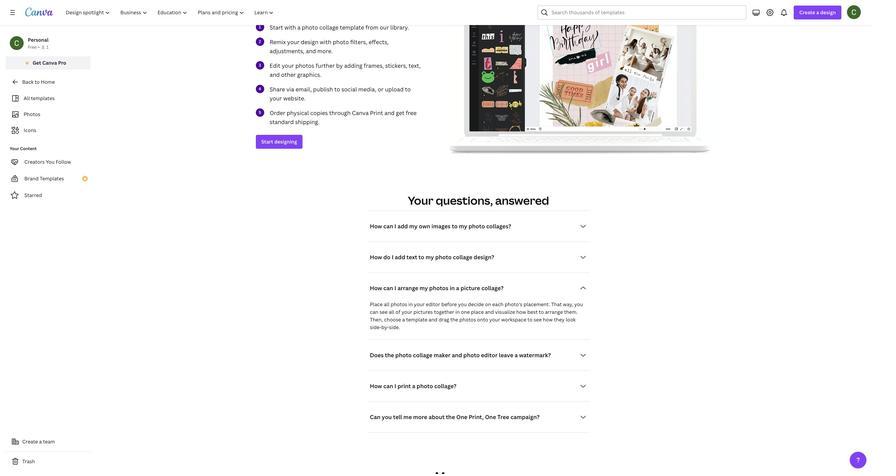 Task type: locate. For each thing, give the bounding box(es) containing it.
design up more.
[[301, 38, 318, 46]]

how can i print a photo collage?
[[370, 383, 457, 391]]

1 horizontal spatial collage?
[[482, 285, 504, 293]]

design for your
[[301, 38, 318, 46]]

library.
[[390, 24, 409, 31]]

you right 'way,'
[[574, 302, 583, 308]]

starred
[[24, 192, 42, 199]]

to down best
[[528, 317, 533, 324]]

or
[[378, 86, 384, 93]]

i inside how can i add my own images to my photo collages? dropdown button
[[395, 223, 396, 231]]

create inside button
[[22, 439, 38, 446]]

1 vertical spatial see
[[534, 317, 542, 324]]

0 horizontal spatial how
[[516, 309, 526, 316]]

how can i add my own images to my photo collages?
[[370, 223, 511, 231]]

editor inside place all photos in your editor before you decide on each photo's placement. that way, you can see all of your pictures together in one place and visualize how best to arrange them. then, choose a template and drag the photos onto your workspace to see how they look side-by-side.
[[426, 302, 440, 308]]

design left christina overa icon
[[821, 9, 836, 16]]

0 horizontal spatial canva
[[42, 60, 57, 66]]

to left social
[[334, 86, 340, 93]]

copies
[[310, 109, 328, 117]]

your inside the share via email, publish to social media, or upload to your website.
[[270, 95, 282, 102]]

to right back
[[35, 79, 40, 85]]

create for create a team
[[22, 439, 38, 446]]

can left print
[[383, 383, 393, 391]]

place
[[370, 302, 383, 308]]

0 horizontal spatial you
[[382, 414, 392, 422]]

one left "tree"
[[485, 414, 496, 422]]

and down edit
[[270, 71, 280, 79]]

you up one
[[458, 302, 467, 308]]

1 horizontal spatial with
[[320, 38, 331, 46]]

in down "how can i arrange my photos in a picture collage?"
[[409, 302, 413, 308]]

0 horizontal spatial editor
[[426, 302, 440, 308]]

website.
[[283, 95, 306, 102]]

you
[[46, 159, 55, 165]]

your down share
[[270, 95, 282, 102]]

i
[[395, 223, 396, 231], [392, 254, 394, 262], [395, 285, 396, 293], [395, 383, 396, 391]]

and left more.
[[306, 47, 316, 55]]

content
[[20, 146, 37, 152]]

0 horizontal spatial template
[[340, 24, 364, 31]]

canva inside order physical copies through canva print and get free standard shipping.
[[352, 109, 369, 117]]

1 horizontal spatial collage
[[413, 352, 433, 360]]

0 horizontal spatial your
[[10, 146, 19, 152]]

design
[[821, 9, 836, 16], [301, 38, 318, 46]]

0 vertical spatial editor
[[426, 302, 440, 308]]

0 vertical spatial design
[[821, 9, 836, 16]]

how for how can i add my own images to my photo collages?
[[370, 223, 382, 231]]

see down best
[[534, 317, 542, 324]]

1 vertical spatial your
[[408, 193, 434, 208]]

1 vertical spatial add
[[395, 254, 405, 262]]

0 horizontal spatial see
[[380, 309, 388, 316]]

1 horizontal spatial arrange
[[545, 309, 563, 316]]

3 how from the top
[[370, 285, 382, 293]]

collage? down maker
[[434, 383, 457, 391]]

0 vertical spatial start
[[270, 24, 283, 31]]

to right text
[[419, 254, 424, 262]]

1 vertical spatial start
[[261, 139, 273, 145]]

creators
[[24, 159, 45, 165]]

1 horizontal spatial template
[[406, 317, 428, 324]]

own
[[419, 223, 430, 231]]

1 horizontal spatial create
[[800, 9, 815, 16]]

1 vertical spatial arrange
[[545, 309, 563, 316]]

1 vertical spatial canva
[[352, 109, 369, 117]]

create a design
[[800, 9, 836, 16]]

2 one from the left
[[485, 414, 496, 422]]

0 horizontal spatial one
[[456, 414, 468, 422]]

and inside remix your design with photo filters, effects, adjustments, and more.
[[306, 47, 316, 55]]

your up pictures
[[414, 302, 425, 308]]

collage left design?
[[453, 254, 472, 262]]

before
[[441, 302, 457, 308]]

photo inside remix your design with photo filters, effects, adjustments, and more.
[[333, 38, 349, 46]]

to inside how can i add my own images to my photo collages? dropdown button
[[452, 223, 458, 231]]

how can i add my own images to my photo collages? button
[[367, 220, 590, 234]]

share
[[270, 86, 285, 93]]

text
[[407, 254, 417, 262]]

collage left maker
[[413, 352, 433, 360]]

4 how from the top
[[370, 383, 382, 391]]

to right best
[[539, 309, 544, 316]]

photo
[[302, 24, 318, 31], [333, 38, 349, 46], [469, 223, 485, 231], [435, 254, 452, 262], [395, 352, 412, 360], [464, 352, 480, 360], [417, 383, 433, 391]]

design inside dropdown button
[[821, 9, 836, 16]]

see
[[380, 309, 388, 316], [534, 317, 542, 324]]

choose
[[384, 317, 401, 324]]

remix your design with photo filters, effects, adjustments, and more.
[[270, 38, 389, 55]]

the inside place all photos in your editor before you decide on each photo's placement. that way, you can see all of your pictures together in one place and visualize how best to arrange them. then, choose a template and drag the photos onto your workspace to see how they look side-by-side.
[[450, 317, 458, 324]]

all left the of in the bottom left of the page
[[389, 309, 394, 316]]

your up adjustments,
[[287, 38, 300, 46]]

1 vertical spatial create
[[22, 439, 38, 446]]

0 horizontal spatial arrange
[[398, 285, 418, 293]]

create inside dropdown button
[[800, 9, 815, 16]]

template down pictures
[[406, 317, 428, 324]]

tell
[[393, 414, 402, 422]]

create a team
[[22, 439, 55, 446]]

1 how from the top
[[370, 223, 382, 231]]

in left one
[[456, 309, 460, 316]]

each
[[492, 302, 504, 308]]

1 horizontal spatial in
[[450, 285, 455, 293]]

me
[[404, 414, 412, 422]]

other
[[281, 71, 296, 79]]

pro
[[58, 60, 66, 66]]

top level navigation element
[[61, 6, 280, 20]]

email,
[[296, 86, 312, 93]]

publish
[[313, 86, 333, 93]]

0 horizontal spatial design
[[301, 38, 318, 46]]

None search field
[[538, 6, 747, 20]]

creators you follow link
[[6, 155, 91, 169]]

1 horizontal spatial you
[[458, 302, 467, 308]]

2 vertical spatial in
[[456, 309, 460, 316]]

how can i arrange my photos in a picture collage? button
[[367, 282, 590, 296]]

1 horizontal spatial editor
[[481, 352, 498, 360]]

and left get
[[385, 109, 395, 117]]

collage? inside dropdown button
[[434, 383, 457, 391]]

i left the own
[[395, 223, 396, 231]]

1 vertical spatial editor
[[481, 352, 498, 360]]

0 vertical spatial in
[[450, 285, 455, 293]]

they
[[554, 317, 565, 324]]

2 how from the top
[[370, 254, 382, 262]]

add for text
[[395, 254, 405, 262]]

template up filters,
[[340, 24, 364, 31]]

0 vertical spatial your
[[10, 146, 19, 152]]

you
[[458, 302, 467, 308], [574, 302, 583, 308], [382, 414, 392, 422]]

by
[[336, 62, 343, 70]]

photos inside dropdown button
[[429, 285, 448, 293]]

1 vertical spatial collage?
[[434, 383, 457, 391]]

you inside dropdown button
[[382, 414, 392, 422]]

0 horizontal spatial with
[[284, 24, 296, 31]]

1
[[46, 44, 48, 50]]

canva
[[42, 60, 57, 66], [352, 109, 369, 117]]

design inside remix your design with photo filters, effects, adjustments, and more.
[[301, 38, 318, 46]]

start
[[270, 24, 283, 31], [261, 139, 273, 145]]

and right maker
[[452, 352, 462, 360]]

1 vertical spatial design
[[301, 38, 318, 46]]

0 vertical spatial canva
[[42, 60, 57, 66]]

1 vertical spatial with
[[320, 38, 331, 46]]

your right onto
[[489, 317, 500, 324]]

order physical copies through canva print and get free standard shipping.
[[270, 109, 417, 126]]

filters,
[[350, 38, 367, 46]]

arrange up the of in the bottom left of the page
[[398, 285, 418, 293]]

your inside remix your design with photo filters, effects, adjustments, and more.
[[287, 38, 300, 46]]

our
[[380, 24, 389, 31]]

can inside dropdown button
[[383, 383, 393, 391]]

add left text
[[395, 254, 405, 262]]

in up before
[[450, 285, 455, 293]]

place all photos in your editor before you decide on each photo's placement. that way, you can see all of your pictures together in one place and visualize how best to arrange them. then, choose a template and drag the photos onto your workspace to see how they look side-by-side.
[[370, 302, 583, 331]]

free
[[406, 109, 417, 117]]

editor up pictures
[[426, 302, 440, 308]]

how up workspace
[[516, 309, 526, 316]]

can down place
[[370, 309, 378, 316]]

how left they
[[543, 317, 553, 324]]

your
[[287, 38, 300, 46], [282, 62, 294, 70], [270, 95, 282, 102], [414, 302, 425, 308], [402, 309, 412, 316], [489, 317, 500, 324]]

photo right print
[[417, 383, 433, 391]]

with up remix
[[284, 24, 296, 31]]

1 vertical spatial in
[[409, 302, 413, 308]]

collage? inside dropdown button
[[482, 285, 504, 293]]

how for how do i add text to my photo collage design?
[[370, 254, 382, 262]]

i inside how can i print a photo collage? dropdown button
[[395, 383, 396, 391]]

0 horizontal spatial collage?
[[434, 383, 457, 391]]

from
[[366, 24, 379, 31]]

one left print,
[[456, 414, 468, 422]]

can down do
[[383, 285, 393, 293]]

my
[[409, 223, 418, 231], [459, 223, 467, 231], [426, 254, 434, 262], [420, 285, 428, 293]]

1 horizontal spatial your
[[408, 193, 434, 208]]

0 vertical spatial add
[[398, 223, 408, 231]]

2 horizontal spatial collage
[[453, 254, 472, 262]]

0 vertical spatial collage?
[[482, 285, 504, 293]]

0 vertical spatial the
[[450, 317, 458, 324]]

0 vertical spatial create
[[800, 9, 815, 16]]

the right does on the left
[[385, 352, 394, 360]]

home
[[41, 79, 55, 85]]

1 vertical spatial template
[[406, 317, 428, 324]]

template inside place all photos in your editor before you decide on each photo's placement. that way, you can see all of your pictures together in one place and visualize how best to arrange them. then, choose a template and drag the photos onto your workspace to see how they look side-by-side.
[[406, 317, 428, 324]]

brand templates
[[24, 176, 64, 182]]

with up more.
[[320, 38, 331, 46]]

your for your content
[[10, 146, 19, 152]]

with inside remix your design with photo filters, effects, adjustments, and more.
[[320, 38, 331, 46]]

start designing link
[[256, 135, 303, 149]]

social
[[342, 86, 357, 93]]

collage? up on
[[482, 285, 504, 293]]

to
[[35, 79, 40, 85], [334, 86, 340, 93], [405, 86, 411, 93], [452, 223, 458, 231], [419, 254, 424, 262], [539, 309, 544, 316], [528, 317, 533, 324]]

you left tell
[[382, 414, 392, 422]]

look
[[566, 317, 576, 324]]

your up the own
[[408, 193, 434, 208]]

0 vertical spatial arrange
[[398, 285, 418, 293]]

leave
[[499, 352, 513, 360]]

shipping.
[[295, 118, 320, 126]]

start left designing
[[261, 139, 273, 145]]

to right upload
[[405, 86, 411, 93]]

i for how can i add my own images to my photo collages?
[[395, 223, 396, 231]]

1 horizontal spatial canva
[[352, 109, 369, 117]]

side.
[[389, 325, 400, 331]]

your up other
[[282, 62, 294, 70]]

to inside back to home link
[[35, 79, 40, 85]]

start up remix
[[270, 24, 283, 31]]

1 horizontal spatial one
[[485, 414, 496, 422]]

add left the own
[[398, 223, 408, 231]]

i left print
[[395, 383, 396, 391]]

create a design button
[[794, 6, 842, 20]]

i up the of in the bottom left of the page
[[395, 285, 396, 293]]

1 horizontal spatial design
[[821, 9, 836, 16]]

canva left the print
[[352, 109, 369, 117]]

questions,
[[436, 193, 493, 208]]

arrange down that
[[545, 309, 563, 316]]

how do i add text to my photo collage design? button
[[367, 251, 590, 265]]

can up do
[[383, 223, 393, 231]]

the right drag
[[450, 317, 458, 324]]

i right do
[[392, 254, 394, 262]]

get canva pro button
[[6, 56, 91, 70]]

0 horizontal spatial collage
[[319, 24, 339, 31]]

1 horizontal spatial how
[[543, 317, 553, 324]]

to right images
[[452, 223, 458, 231]]

picture
[[461, 285, 480, 293]]

add
[[398, 223, 408, 231], [395, 254, 405, 262]]

1 vertical spatial how
[[543, 317, 553, 324]]

in
[[450, 285, 455, 293], [409, 302, 413, 308], [456, 309, 460, 316]]

0 vertical spatial how
[[516, 309, 526, 316]]

photo down the start with a photo collage template from our library.
[[333, 38, 349, 46]]

2 horizontal spatial you
[[574, 302, 583, 308]]

a
[[817, 9, 819, 16], [297, 24, 301, 31], [456, 285, 459, 293], [402, 317, 405, 324], [515, 352, 518, 360], [412, 383, 415, 391], [39, 439, 42, 446]]

collage up remix your design with photo filters, effects, adjustments, and more.
[[319, 24, 339, 31]]

and down on
[[485, 309, 494, 316]]

that
[[551, 302, 562, 308]]

all right place
[[384, 302, 390, 308]]

i inside the how do i add text to my photo collage design? dropdown button
[[392, 254, 394, 262]]

and left drag
[[429, 317, 438, 324]]

the right about
[[446, 414, 455, 422]]

canva left pro
[[42, 60, 57, 66]]

editor left leave
[[481, 352, 498, 360]]

how inside dropdown button
[[370, 383, 382, 391]]

photos up before
[[429, 285, 448, 293]]

i inside how can i arrange my photos in a picture collage? dropdown button
[[395, 285, 396, 293]]

see up then,
[[380, 309, 388, 316]]

how to design and print your photo collages image
[[448, 0, 713, 154]]

0 horizontal spatial create
[[22, 439, 38, 446]]

how
[[370, 223, 382, 231], [370, 254, 382, 262], [370, 285, 382, 293], [370, 383, 382, 391]]

photos up graphics.
[[295, 62, 314, 70]]

visualize
[[495, 309, 515, 316]]

drag
[[439, 317, 449, 324]]

0 vertical spatial with
[[284, 24, 296, 31]]

your left content
[[10, 146, 19, 152]]



Task type: vqa. For each thing, say whether or not it's contained in the screenshot.
TypeGradient "IMAGE"
no



Task type: describe. For each thing, give the bounding box(es) containing it.
personal
[[28, 37, 49, 43]]

print,
[[469, 414, 484, 422]]

1 vertical spatial collage
[[453, 254, 472, 262]]

get
[[33, 60, 41, 66]]

on
[[485, 302, 491, 308]]

your inside edit your photos further by adding frames, stickers, text, and other graphics.
[[282, 62, 294, 70]]

can you tell me more about the one print, one tree campaign?
[[370, 414, 540, 422]]

a inside place all photos in your editor before you decide on each photo's placement. that way, you can see all of your pictures together in one place and visualize how best to arrange them. then, choose a template and drag the photos onto your workspace to see how they look side-by-side.
[[402, 317, 405, 324]]

trash link
[[6, 455, 91, 469]]

one
[[461, 309, 470, 316]]

all templates link
[[10, 92, 86, 105]]

all
[[24, 95, 30, 102]]

can for how can i add my own images to my photo collages?
[[383, 223, 393, 231]]

how can i arrange my photos in a picture collage?
[[370, 285, 504, 293]]

standard
[[270, 118, 294, 126]]

2 vertical spatial collage
[[413, 352, 433, 360]]

create a team button
[[6, 436, 91, 450]]

way,
[[563, 302, 573, 308]]

them.
[[564, 309, 578, 316]]

campaign?
[[511, 414, 540, 422]]

2 horizontal spatial in
[[456, 309, 460, 316]]

0 horizontal spatial in
[[409, 302, 413, 308]]

canva inside button
[[42, 60, 57, 66]]

photo right does on the left
[[395, 352, 412, 360]]

pictures
[[414, 309, 433, 316]]

create for create a design
[[800, 9, 815, 16]]

0 vertical spatial template
[[340, 24, 364, 31]]

place
[[471, 309, 484, 316]]

frames,
[[364, 62, 384, 70]]

and inside dropdown button
[[452, 352, 462, 360]]

i for how can i arrange my photos in a picture collage?
[[395, 285, 396, 293]]

arrange inside dropdown button
[[398, 285, 418, 293]]

•
[[38, 44, 40, 50]]

does
[[370, 352, 384, 360]]

adding
[[344, 62, 363, 70]]

stickers,
[[385, 62, 407, 70]]

by-
[[381, 325, 389, 331]]

photos link
[[10, 108, 86, 121]]

photo down images
[[435, 254, 452, 262]]

edit
[[270, 62, 280, 70]]

can for how can i arrange my photos in a picture collage?
[[383, 285, 393, 293]]

start designing
[[261, 139, 297, 145]]

more.
[[317, 47, 333, 55]]

about
[[429, 414, 445, 422]]

how for how can i print a photo collage?
[[370, 383, 382, 391]]

onto
[[477, 317, 488, 324]]

a inside button
[[39, 439, 42, 446]]

of
[[396, 309, 401, 316]]

print
[[398, 383, 411, 391]]

photos up the of in the bottom left of the page
[[391, 302, 407, 308]]

back
[[22, 79, 34, 85]]

1 horizontal spatial see
[[534, 317, 542, 324]]

best
[[527, 309, 538, 316]]

does the photo collage maker and photo editor leave a watermark? button
[[367, 349, 590, 363]]

more
[[413, 414, 427, 422]]

photo left 'collages?'
[[469, 223, 485, 231]]

further
[[316, 62, 335, 70]]

your right the of in the bottom left of the page
[[402, 309, 412, 316]]

and inside edit your photos further by adding frames, stickers, text, and other graphics.
[[270, 71, 280, 79]]

workspace
[[501, 317, 526, 324]]

maker
[[434, 352, 451, 360]]

starred link
[[6, 189, 91, 203]]

does the photo collage maker and photo editor leave a watermark?
[[370, 352, 551, 360]]

my right images
[[459, 223, 467, 231]]

can
[[370, 414, 381, 422]]

2 vertical spatial the
[[446, 414, 455, 422]]

your for your questions, answered
[[408, 193, 434, 208]]

to inside the how do i add text to my photo collage design? dropdown button
[[419, 254, 424, 262]]

design for a
[[821, 9, 836, 16]]

creators you follow
[[24, 159, 71, 165]]

edit your photos further by adding frames, stickers, text, and other graphics.
[[270, 62, 421, 79]]

can inside place all photos in your editor before you decide on each photo's placement. that way, you can see all of your pictures together in one place and visualize how best to arrange them. then, choose a template and drag the photos onto your workspace to see how they look side-by-side.
[[370, 309, 378, 316]]

can for how can i print a photo collage?
[[383, 383, 393, 391]]

1 one from the left
[[456, 414, 468, 422]]

arrange inside place all photos in your editor before you decide on each photo's placement. that way, you can see all of your pictures together in one place and visualize how best to arrange them. then, choose a template and drag the photos onto your workspace to see how they look side-by-side.
[[545, 309, 563, 316]]

trash
[[22, 459, 35, 466]]

adjustments,
[[270, 47, 305, 55]]

add for my
[[398, 223, 408, 231]]

0 vertical spatial see
[[380, 309, 388, 316]]

0 vertical spatial all
[[384, 302, 390, 308]]

remix
[[270, 38, 286, 46]]

1 vertical spatial all
[[389, 309, 394, 316]]

i for how do i add text to my photo collage design?
[[392, 254, 394, 262]]

collages?
[[486, 223, 511, 231]]

photo right maker
[[464, 352, 480, 360]]

photos down one
[[460, 317, 476, 324]]

print
[[370, 109, 383, 117]]

free •
[[28, 44, 40, 50]]

1 vertical spatial the
[[385, 352, 394, 360]]

in inside dropdown button
[[450, 285, 455, 293]]

watermark?
[[519, 352, 551, 360]]

i for how can i print a photo collage?
[[395, 383, 396, 391]]

my right text
[[426, 254, 434, 262]]

effects,
[[369, 38, 389, 46]]

back to home
[[22, 79, 55, 85]]

free
[[28, 44, 37, 50]]

start for start with a photo collage template from our library.
[[270, 24, 283, 31]]

a inside dropdown button
[[412, 383, 415, 391]]

0 vertical spatial collage
[[319, 24, 339, 31]]

get
[[396, 109, 405, 117]]

side-
[[370, 325, 382, 331]]

my left the own
[[409, 223, 418, 231]]

christina overa image
[[847, 5, 861, 19]]

how do i add text to my photo collage design?
[[370, 254, 494, 262]]

photo up remix your design with photo filters, effects, adjustments, and more.
[[302, 24, 318, 31]]

and inside order physical copies through canva print and get free standard shipping.
[[385, 109, 395, 117]]

photos inside edit your photos further by adding frames, stickers, text, and other graphics.
[[295, 62, 314, 70]]

icons
[[24, 127, 36, 134]]

images
[[432, 223, 451, 231]]

my up pictures
[[420, 285, 428, 293]]

editor inside does the photo collage maker and photo editor leave a watermark? dropdown button
[[481, 352, 498, 360]]

through
[[329, 109, 351, 117]]

Search search field
[[552, 6, 742, 19]]

start for start designing
[[261, 139, 273, 145]]

physical
[[287, 109, 309, 117]]

photos
[[24, 111, 40, 118]]

how can i print a photo collage? button
[[367, 380, 590, 394]]

brand templates link
[[6, 172, 91, 186]]

answered
[[495, 193, 549, 208]]

photo inside dropdown button
[[417, 383, 433, 391]]

how for how can i arrange my photos in a picture collage?
[[370, 285, 382, 293]]



